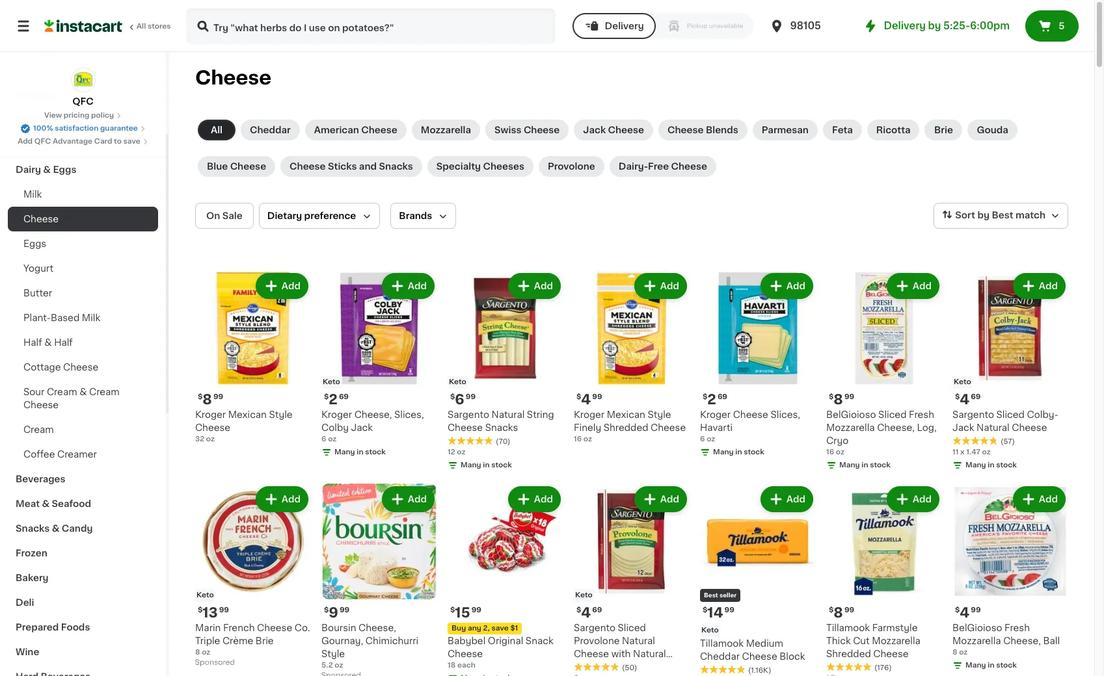 Task type: describe. For each thing, give the bounding box(es) containing it.
boursin
[[322, 624, 356, 633]]

$ 8 99 for belgioioso sliced fresh mozzarella cheese, log, cryo
[[829, 393, 855, 407]]

99 for kroger mexican style finely shredded cheese
[[593, 394, 602, 401]]

seafood
[[52, 500, 91, 509]]

sargento for snacks
[[448, 411, 489, 420]]

brie link
[[925, 120, 963, 141]]

medium
[[746, 640, 784, 649]]

many down 1.47
[[966, 462, 987, 469]]

12
[[448, 449, 455, 456]]

swiss cheese
[[495, 126, 560, 135]]

32
[[195, 436, 204, 443]]

cheese inside sargento natural string cheese snacks
[[448, 424, 483, 433]]

yogurt link
[[8, 256, 158, 281]]

buy any 2, save $1
[[452, 626, 518, 633]]

original
[[488, 637, 524, 646]]

$ 8 99 for kroger mexican style cheese
[[198, 393, 223, 407]]

100% satisfaction guarantee
[[33, 125, 138, 132]]

add for babybel original snack cheese
[[534, 495, 553, 504]]

4 for belgioioso fresh mozzarella cheese, ball
[[960, 607, 970, 620]]

all for all stores
[[137, 23, 146, 30]]

plant-
[[23, 314, 51, 323]]

provolone link
[[539, 156, 605, 177]]

cheese, inside belgioioso sliced fresh mozzarella cheese, log, cryo 16 oz
[[878, 424, 915, 433]]

wine
[[16, 648, 39, 657]]

Search field
[[187, 9, 554, 43]]

based
[[51, 314, 80, 323]]

cheese inside kroger cheese slices, havarti 6 oz
[[733, 411, 769, 420]]

view pricing policy link
[[44, 111, 122, 121]]

add button for kroger cheese, slices, colby jack
[[383, 275, 434, 298]]

keto for sargento sliced provolone natural cheese with natural smoke flavor
[[575, 592, 593, 599]]

cryo
[[827, 437, 849, 446]]

oz inside belgioioso fresh mozzarella cheese, ball 8 oz
[[960, 650, 968, 657]]

milk inside 'link'
[[23, 190, 42, 199]]

2,
[[483, 626, 490, 633]]

brie inside "marin french cheese co. triple crème brie 8 oz"
[[256, 637, 274, 646]]

sour
[[23, 388, 44, 397]]

& for half
[[44, 338, 52, 348]]

shredded inside "tillamook farmstyle thick cut mozzarella shredded cheese"
[[827, 650, 871, 659]]

match
[[1016, 211, 1046, 220]]

1 horizontal spatial brie
[[935, 126, 954, 135]]

$ for tillamook farmstyle thick cut mozzarella shredded cheese
[[829, 607, 834, 614]]

stock for belgioioso sliced fresh mozzarella cheese, log, cryo
[[870, 462, 891, 469]]

sort
[[956, 211, 976, 220]]

flavor
[[608, 663, 635, 672]]

in for belgioioso fresh mozzarella cheese, ball
[[988, 663, 995, 670]]

parmesan
[[762, 126, 809, 135]]

$ for buy any 2, save $1
[[450, 607, 455, 614]]

& inside the "sour cream & cream cheese"
[[80, 388, 87, 397]]

plant-based milk link
[[8, 306, 158, 331]]

slices, for kroger cheese, slices, colby jack
[[394, 411, 424, 420]]

4 for sargento sliced colby- jack natural cheese
[[960, 393, 970, 407]]

add for tillamook farmstyle thick cut mozzarella shredded cheese
[[913, 495, 932, 504]]

lists link
[[8, 36, 158, 62]]

boursin cheese, gournay, chimichurri style 5.2 oz
[[322, 624, 419, 670]]

policy
[[91, 112, 114, 119]]

log,
[[917, 424, 937, 433]]

kroger for havarti
[[700, 411, 731, 420]]

stock for belgioioso fresh mozzarella cheese, ball
[[997, 663, 1017, 670]]

cottage
[[23, 363, 61, 372]]

6:00pm
[[971, 21, 1010, 31]]

creamer
[[57, 450, 97, 460]]

add for sargento sliced provolone natural cheese with natural smoke flavor
[[661, 495, 680, 504]]

8 for kroger mexican style cheese
[[203, 393, 212, 407]]

havarti
[[700, 424, 733, 433]]

sargento sliced colby- jack natural cheese
[[953, 411, 1059, 433]]

cottage cheese
[[23, 363, 98, 372]]

kroger for finely
[[574, 411, 605, 420]]

99 for belgioioso fresh mozzarella cheese, ball
[[971, 607, 981, 614]]

ball
[[1044, 637, 1060, 646]]

99 for buy any 2, save $1
[[472, 607, 482, 614]]

mozzarella link
[[412, 120, 480, 141]]

brands
[[399, 212, 432, 221]]

beverages link
[[8, 467, 158, 492]]

14
[[708, 607, 724, 620]]

qfc inside add qfc advantage card to save link
[[34, 138, 51, 145]]

babybel
[[448, 637, 486, 646]]

6 inside kroger cheese slices, havarti 6 oz
[[700, 436, 705, 443]]

$ for kroger cheese slices, havarti
[[703, 394, 708, 401]]

cheddar inside tillamook medium cheddar cheese block
[[700, 653, 740, 662]]

keto down 14
[[702, 627, 719, 635]]

add button for belgioioso fresh mozzarella cheese, ball
[[1015, 488, 1065, 512]]

11
[[953, 449, 959, 456]]

triple
[[195, 637, 220, 646]]

by for sort
[[978, 211, 990, 220]]

qfc logo image
[[71, 68, 95, 92]]

meat
[[16, 500, 40, 509]]

best for best seller
[[704, 593, 718, 599]]

natural up with
[[622, 637, 655, 646]]

$ for sargento sliced colby- jack natural cheese
[[956, 394, 960, 401]]

add button for sargento sliced provolone natural cheese with natural smoke flavor
[[636, 488, 686, 512]]

1 horizontal spatial jack
[[583, 126, 606, 135]]

style inside boursin cheese, gournay, chimichurri style 5.2 oz
[[322, 650, 345, 659]]

& for seafood
[[42, 500, 50, 509]]

all stores
[[137, 23, 171, 30]]

all for all
[[211, 126, 223, 135]]

cheddar link
[[241, 120, 300, 141]]

0 vertical spatial eggs
[[53, 165, 76, 174]]

cream link
[[8, 418, 158, 443]]

deli
[[16, 599, 34, 608]]

free
[[648, 162, 669, 171]]

thanksgiving link
[[8, 108, 158, 133]]

11 x 1.47 oz
[[953, 449, 991, 456]]

$ for belgioioso fresh mozzarella cheese, ball
[[956, 607, 960, 614]]

5
[[1059, 21, 1065, 31]]

add for kroger mexican style finely shredded cheese
[[661, 282, 680, 291]]

mozzarella inside "tillamook farmstyle thick cut mozzarella shredded cheese"
[[872, 637, 921, 646]]

foods
[[61, 624, 90, 633]]

marin
[[195, 624, 221, 633]]

preference
[[304, 212, 356, 221]]

oz inside the kroger mexican style cheese 32 oz
[[206, 436, 215, 443]]

fresh inside belgioioso fresh mozzarella cheese, ball 8 oz
[[1005, 624, 1030, 633]]

buy
[[452, 626, 466, 633]]

cheese link
[[8, 207, 158, 232]]

2 for kroger cheese slices, havarti
[[708, 393, 717, 407]]

cream down cottage cheese
[[47, 388, 77, 397]]

colby
[[322, 424, 349, 433]]

$ inside $ 14 99
[[703, 607, 708, 614]]

$ 2 69 for kroger cheese, slices, colby jack
[[324, 393, 349, 407]]

french
[[223, 624, 255, 633]]

best match
[[992, 211, 1046, 220]]

many for kroger cheese slices, havarti
[[713, 449, 734, 456]]

99 for sargento natural string cheese snacks
[[466, 394, 476, 401]]

oz inside "marin french cheese co. triple crème brie 8 oz"
[[202, 650, 210, 657]]

dietary
[[267, 212, 302, 221]]

oz inside 'kroger mexican style finely shredded cheese 16 oz'
[[584, 436, 592, 443]]

0 horizontal spatial save
[[123, 138, 140, 145]]

$ for kroger mexican style finely shredded cheese
[[577, 394, 581, 401]]

9
[[329, 607, 338, 620]]

smoke
[[574, 663, 605, 672]]

$ 4 99 for belgioioso fresh mozzarella cheese, ball
[[956, 607, 981, 620]]

slices, for kroger cheese slices, havarti
[[771, 411, 801, 420]]

$ 4 99 for kroger mexican style finely shredded cheese
[[577, 393, 602, 407]]

sponsored badge image for 9
[[322, 673, 361, 677]]

cheese inside "tillamook farmstyle thick cut mozzarella shredded cheese"
[[874, 650, 909, 659]]

thick
[[827, 637, 851, 646]]

shredded inside 'kroger mexican style finely shredded cheese 16 oz'
[[604, 424, 649, 433]]

8 for belgioioso sliced fresh mozzarella cheese, log, cryo
[[834, 393, 844, 407]]

all stores link
[[44, 8, 172, 44]]

$ for kroger mexican style cheese
[[198, 394, 203, 401]]

blue cheese link
[[198, 156, 275, 177]]

99 inside $ 14 99
[[725, 607, 735, 614]]

chimichurri
[[366, 637, 419, 646]]

add button for tillamook farmstyle thick cut mozzarella shredded cheese
[[888, 488, 939, 512]]

kroger cheese slices, havarti 6 oz
[[700, 411, 801, 443]]

2 half from the left
[[54, 338, 73, 348]]

specialty cheeses link
[[427, 156, 534, 177]]

sliced for fresh
[[879, 411, 907, 420]]

american cheese link
[[305, 120, 407, 141]]

belgioioso for 8
[[827, 411, 876, 420]]

blue
[[207, 162, 228, 171]]

99 for kroger mexican style cheese
[[213, 394, 223, 401]]

sort by
[[956, 211, 990, 220]]

add button for babybel original snack cheese
[[510, 488, 560, 512]]

many in stock for kroger cheese, slices, colby jack
[[335, 449, 386, 456]]

swiss
[[495, 126, 522, 135]]

stock inside product group
[[492, 462, 512, 469]]

jack cheese link
[[574, 120, 654, 141]]

69 for sargento sliced colby- jack natural cheese
[[971, 394, 981, 401]]

recipes
[[16, 91, 54, 100]]

$ 8 99 for tillamook farmstyle thick cut mozzarella shredded cheese
[[829, 607, 855, 620]]

all link
[[198, 120, 236, 141]]

dairy & eggs link
[[8, 158, 158, 182]]

6 inside product group
[[455, 393, 465, 407]]

4 for kroger mexican style finely shredded cheese
[[581, 393, 591, 407]]

tillamook for thick
[[827, 624, 870, 633]]

6 inside kroger cheese, slices, colby jack 6 oz
[[322, 436, 326, 443]]

dairy & eggs
[[16, 165, 76, 174]]

in inside product group
[[483, 462, 490, 469]]

cream down cottage cheese link
[[89, 388, 120, 397]]

$ 6 99
[[450, 393, 476, 407]]

sargento for natural
[[953, 411, 995, 420]]

dairy-free cheese link
[[610, 156, 717, 177]]

service type group
[[573, 13, 754, 39]]



Task type: locate. For each thing, give the bounding box(es) containing it.
add button for kroger cheese slices, havarti
[[762, 275, 812, 298]]

0 horizontal spatial slices,
[[394, 411, 424, 420]]

kroger
[[195, 411, 226, 420], [322, 411, 352, 420], [574, 411, 605, 420], [700, 411, 731, 420]]

2 horizontal spatial sargento
[[953, 411, 995, 420]]

99 for tillamook farmstyle thick cut mozzarella shredded cheese
[[845, 607, 855, 614]]

many down the cryo
[[840, 462, 860, 469]]

0 horizontal spatial milk
[[23, 190, 42, 199]]

0 vertical spatial milk
[[23, 190, 42, 199]]

cheddar down $ 14 99
[[700, 653, 740, 662]]

0 vertical spatial shredded
[[604, 424, 649, 433]]

belgioioso inside belgioioso sliced fresh mozzarella cheese, log, cryo 16 oz
[[827, 411, 876, 420]]

sargento inside sargento sliced provolone natural cheese with natural smoke flavor
[[574, 624, 616, 633]]

1 horizontal spatial qfc
[[72, 97, 94, 106]]

& for candy
[[52, 525, 59, 534]]

2 $ 2 69 from the left
[[703, 393, 728, 407]]

1 vertical spatial fresh
[[1005, 624, 1030, 633]]

best inside product group
[[704, 593, 718, 599]]

1 vertical spatial all
[[211, 126, 223, 135]]

& up the cottage
[[44, 338, 52, 348]]

cheese, inside belgioioso fresh mozzarella cheese, ball 8 oz
[[1004, 637, 1041, 646]]

1 kroger from the left
[[195, 411, 226, 420]]

product group containing 14
[[700, 484, 816, 677]]

1 vertical spatial $ 4 69
[[577, 607, 602, 620]]

dairy-
[[619, 162, 648, 171]]

1 horizontal spatial tillamook
[[827, 624, 870, 633]]

16 down the finely
[[574, 436, 582, 443]]

1 vertical spatial qfc
[[34, 138, 51, 145]]

add for sargento natural string cheese snacks
[[534, 282, 553, 291]]

sliced inside sargento sliced provolone natural cheese with natural smoke flavor
[[618, 624, 646, 633]]

best inside field
[[992, 211, 1014, 220]]

kroger up havarti
[[700, 411, 731, 420]]

sargento down $ 6 99
[[448, 411, 489, 420]]

cheese sticks and snacks
[[290, 162, 413, 171]]

keto for sargento natural string cheese snacks
[[449, 379, 467, 386]]

$ 15 99
[[450, 607, 482, 620]]

add for kroger cheese slices, havarti
[[787, 282, 806, 291]]

kroger inside the kroger mexican style cheese 32 oz
[[195, 411, 226, 420]]

16 down the cryo
[[827, 449, 835, 456]]

shredded right the finely
[[604, 424, 649, 433]]

2 mexican from the left
[[607, 411, 646, 420]]

oz inside kroger cheese slices, havarti 6 oz
[[707, 436, 716, 443]]

cheese, inside kroger cheese, slices, colby jack 6 oz
[[355, 411, 392, 420]]

swiss cheese link
[[486, 120, 569, 141]]

2 horizontal spatial jack
[[953, 424, 975, 433]]

product group containing 9
[[322, 484, 437, 677]]

16 inside 'kroger mexican style finely shredded cheese 16 oz'
[[574, 436, 582, 443]]

2 horizontal spatial style
[[648, 411, 672, 420]]

2 slices, from the left
[[771, 411, 801, 420]]

1 vertical spatial brie
[[256, 637, 274, 646]]

0 horizontal spatial half
[[23, 338, 42, 348]]

1 horizontal spatial eggs
[[53, 165, 76, 174]]

product group containing 6
[[448, 271, 564, 474]]

style for 8
[[269, 411, 293, 420]]

1 horizontal spatial delivery
[[884, 21, 926, 31]]

0 horizontal spatial best
[[704, 593, 718, 599]]

feta
[[833, 126, 853, 135]]

cheddar up blue cheese
[[250, 126, 291, 135]]

milk down dairy
[[23, 190, 42, 199]]

1 horizontal spatial 2
[[708, 393, 717, 407]]

$ up "sargento sliced colby- jack natural cheese"
[[956, 394, 960, 401]]

1 horizontal spatial 6
[[455, 393, 465, 407]]

kroger for colby
[[322, 411, 352, 420]]

oz inside boursin cheese, gournay, chimichurri style 5.2 oz
[[335, 663, 343, 670]]

babybel original snack cheese 18 each
[[448, 637, 554, 670]]

99 inside $ 13 99
[[219, 607, 229, 614]]

snacks & candy link
[[8, 517, 158, 542]]

kroger up 32
[[195, 411, 226, 420]]

99 up sargento natural string cheese snacks on the bottom
[[466, 394, 476, 401]]

snacks & candy
[[16, 525, 93, 534]]

2 horizontal spatial sliced
[[997, 411, 1025, 420]]

1 horizontal spatial $ 2 69
[[703, 393, 728, 407]]

1 horizontal spatial snacks
[[379, 162, 413, 171]]

many in stock down kroger cheese, slices, colby jack 6 oz
[[335, 449, 386, 456]]

all inside all link
[[211, 126, 223, 135]]

0 horizontal spatial fresh
[[909, 411, 935, 420]]

2 horizontal spatial snacks
[[485, 424, 518, 433]]

1 horizontal spatial half
[[54, 338, 73, 348]]

sour cream & cream cheese link
[[8, 380, 158, 418]]

natural inside sargento natural string cheese snacks
[[492, 411, 525, 420]]

eggs down advantage
[[53, 165, 76, 174]]

cheese blends link
[[659, 120, 748, 141]]

many in stock down 1.47
[[966, 462, 1017, 469]]

mozzarella inside belgioioso sliced fresh mozzarella cheese, log, cryo 16 oz
[[827, 424, 875, 433]]

satisfaction
[[55, 125, 98, 132]]

fresh inside belgioioso sliced fresh mozzarella cheese, log, cryo 16 oz
[[909, 411, 935, 420]]

kroger up colby
[[322, 411, 352, 420]]

$ 4 69 for sargento sliced colby- jack natural cheese
[[956, 393, 981, 407]]

0 horizontal spatial sliced
[[618, 624, 646, 633]]

add qfc advantage card to save
[[18, 138, 140, 145]]

8 inside "marin french cheese co. triple crème brie 8 oz"
[[195, 650, 200, 657]]

fresh
[[909, 411, 935, 420], [1005, 624, 1030, 633]]

0 horizontal spatial shredded
[[604, 424, 649, 433]]

style for 4
[[648, 411, 672, 420]]

5 button
[[1026, 10, 1079, 42]]

$ up marin
[[198, 607, 203, 614]]

1 horizontal spatial $ 4 69
[[956, 393, 981, 407]]

add button for sargento natural string cheese snacks
[[510, 275, 560, 298]]

shredded down "thick"
[[827, 650, 871, 659]]

feta link
[[823, 120, 862, 141]]

$ up sargento sliced provolone natural cheese with natural smoke flavor
[[577, 607, 581, 614]]

product group containing 13
[[195, 484, 311, 670]]

guarantee
[[100, 125, 138, 132]]

kroger for cheese
[[195, 411, 226, 420]]

16 inside belgioioso sliced fresh mozzarella cheese, log, cryo 16 oz
[[827, 449, 835, 456]]

cheese inside the kroger mexican style cheese 32 oz
[[195, 424, 231, 433]]

cheese inside "sargento sliced colby- jack natural cheese"
[[1012, 424, 1048, 433]]

sargento up with
[[574, 624, 616, 633]]

0 horizontal spatial belgioioso
[[827, 411, 876, 420]]

0 vertical spatial save
[[123, 138, 140, 145]]

2 kroger from the left
[[322, 411, 352, 420]]

by inside field
[[978, 211, 990, 220]]

$ 8 99 up 32
[[198, 393, 223, 407]]

jack inside kroger cheese, slices, colby jack 6 oz
[[351, 424, 373, 433]]

1 vertical spatial cheddar
[[700, 653, 740, 662]]

4 up "sargento sliced colby- jack natural cheese"
[[960, 393, 970, 407]]

all inside all stores link
[[137, 23, 146, 30]]

0 vertical spatial brie
[[935, 126, 954, 135]]

produce
[[16, 141, 55, 150]]

in for belgioioso sliced fresh mozzarella cheese, log, cryo
[[862, 462, 869, 469]]

0 horizontal spatial sponsored badge image
[[195, 660, 235, 667]]

jack up x
[[953, 424, 975, 433]]

qfc inside qfc link
[[72, 97, 94, 106]]

sponsored badge image down triple
[[195, 660, 235, 667]]

0 horizontal spatial all
[[137, 23, 146, 30]]

6 up sargento natural string cheese snacks on the bottom
[[455, 393, 465, 407]]

0 horizontal spatial tillamook
[[700, 640, 744, 649]]

add button
[[257, 275, 307, 298], [383, 275, 434, 298], [510, 275, 560, 298], [636, 275, 686, 298], [762, 275, 812, 298], [888, 275, 939, 298], [1015, 275, 1065, 298], [257, 488, 307, 512], [383, 488, 434, 512], [510, 488, 560, 512], [636, 488, 686, 512], [762, 488, 812, 512], [888, 488, 939, 512], [1015, 488, 1065, 512]]

0 vertical spatial sponsored badge image
[[195, 660, 235, 667]]

1 vertical spatial provolone
[[574, 637, 620, 646]]

in down belgioioso fresh mozzarella cheese, ball 8 oz
[[988, 663, 995, 670]]

kroger inside kroger cheese slices, havarti 6 oz
[[700, 411, 731, 420]]

stock down belgioioso fresh mozzarella cheese, ball 8 oz
[[997, 663, 1017, 670]]

& down cottage cheese link
[[80, 388, 87, 397]]

save right 'to' on the left of page
[[123, 138, 140, 145]]

4 up belgioioso fresh mozzarella cheese, ball 8 oz
[[960, 607, 970, 620]]

keto up colby
[[323, 379, 340, 386]]

0 horizontal spatial mexican
[[228, 411, 267, 420]]

4 for sargento sliced provolone natural cheese with natural smoke flavor
[[581, 607, 591, 620]]

$ 4 99 up belgioioso fresh mozzarella cheese, ball 8 oz
[[956, 607, 981, 620]]

delivery for delivery
[[605, 21, 644, 31]]

any
[[468, 626, 482, 633]]

99 up the cryo
[[845, 394, 855, 401]]

add button for kroger mexican style finely shredded cheese
[[636, 275, 686, 298]]

1 horizontal spatial sargento
[[574, 624, 616, 633]]

gouda
[[977, 126, 1009, 135]]

jack cheese
[[583, 126, 644, 135]]

$ for sargento sliced provolone natural cheese with natural smoke flavor
[[577, 607, 581, 614]]

1 horizontal spatial all
[[211, 126, 223, 135]]

american cheese
[[314, 126, 398, 135]]

style inside 'kroger mexican style finely shredded cheese 16 oz'
[[648, 411, 672, 420]]

qfc down 100%
[[34, 138, 51, 145]]

sargento up 1.47
[[953, 411, 995, 420]]

$ 8 99 up "thick"
[[829, 607, 855, 620]]

dietary preference button
[[259, 203, 380, 229]]

6
[[455, 393, 465, 407], [322, 436, 326, 443], [700, 436, 705, 443]]

dairy
[[16, 165, 41, 174]]

1 vertical spatial tillamook
[[700, 640, 744, 649]]

1 vertical spatial shredded
[[827, 650, 871, 659]]

6 down havarti
[[700, 436, 705, 443]]

add button for sargento sliced colby- jack natural cheese
[[1015, 275, 1065, 298]]

stock down (70)
[[492, 462, 512, 469]]

add for tillamook medium cheddar cheese block
[[787, 495, 806, 504]]

69
[[339, 394, 349, 401], [718, 394, 728, 401], [971, 394, 981, 401], [593, 607, 602, 614]]

2 up havarti
[[708, 393, 717, 407]]

by for delivery
[[929, 21, 941, 31]]

$ up boursin
[[324, 607, 329, 614]]

0 horizontal spatial qfc
[[34, 138, 51, 145]]

8 for tillamook farmstyle thick cut mozzarella shredded cheese
[[834, 607, 844, 620]]

natural up (50)
[[633, 650, 666, 659]]

slices, inside kroger cheese, slices, colby jack 6 oz
[[394, 411, 424, 420]]

with
[[612, 650, 631, 659]]

cream
[[47, 388, 77, 397], [89, 388, 120, 397], [23, 426, 54, 435]]

american
[[314, 126, 359, 135]]

99 up the finely
[[593, 394, 602, 401]]

$ 8 99 up the cryo
[[829, 393, 855, 407]]

1 vertical spatial eggs
[[23, 240, 46, 249]]

slices, inside kroger cheese slices, havarti 6 oz
[[771, 411, 801, 420]]

cheese inside 'kroger mexican style finely shredded cheese 16 oz'
[[651, 424, 686, 433]]

sliced inside "sargento sliced colby- jack natural cheese"
[[997, 411, 1025, 420]]

0 vertical spatial all
[[137, 23, 146, 30]]

2 for kroger cheese, slices, colby jack
[[329, 393, 338, 407]]

cheese
[[195, 68, 272, 87], [361, 126, 398, 135], [524, 126, 560, 135], [608, 126, 644, 135], [668, 126, 704, 135], [230, 162, 266, 171], [290, 162, 326, 171], [671, 162, 708, 171], [23, 215, 59, 224], [63, 363, 98, 372], [23, 401, 59, 410], [733, 411, 769, 420], [195, 424, 231, 433], [448, 424, 483, 433], [651, 424, 686, 433], [1012, 424, 1048, 433], [257, 624, 292, 633], [448, 650, 483, 659], [574, 650, 609, 659], [874, 650, 909, 659], [742, 653, 778, 662]]

half down plant-based milk
[[54, 338, 73, 348]]

0 horizontal spatial 2
[[329, 393, 338, 407]]

0 vertical spatial $ 4 69
[[956, 393, 981, 407]]

1 horizontal spatial mexican
[[607, 411, 646, 420]]

many in stock for kroger cheese slices, havarti
[[713, 449, 765, 456]]

cheese inside the "sour cream & cream cheese"
[[23, 401, 59, 410]]

99 for boursin cheese, gournay, chimichurri style
[[340, 607, 350, 614]]

tillamook inside "tillamook farmstyle thick cut mozzarella shredded cheese"
[[827, 624, 870, 633]]

all up blue
[[211, 126, 223, 135]]

oz inside belgioioso sliced fresh mozzarella cheese, log, cryo 16 oz
[[836, 449, 845, 456]]

jack inside "sargento sliced colby- jack natural cheese"
[[953, 424, 975, 433]]

stock down the (57)
[[997, 462, 1017, 469]]

$ inside $ 6 99
[[450, 394, 455, 401]]

cheese inside tillamook medium cheddar cheese block
[[742, 653, 778, 662]]

1 horizontal spatial fresh
[[1005, 624, 1030, 633]]

0 horizontal spatial $ 4 69
[[577, 607, 602, 620]]

69 up "sargento sliced colby- jack natural cheese"
[[971, 394, 981, 401]]

tillamook
[[827, 624, 870, 633], [700, 640, 744, 649]]

stock
[[365, 449, 386, 456], [744, 449, 765, 456], [492, 462, 512, 469], [870, 462, 891, 469], [997, 462, 1017, 469], [997, 663, 1017, 670]]

99 right 13
[[219, 607, 229, 614]]

$ down best seller
[[703, 607, 708, 614]]

sargento sliced provolone natural cheese with natural smoke flavor
[[574, 624, 666, 672]]

1 horizontal spatial style
[[322, 650, 345, 659]]

99 up belgioioso fresh mozzarella cheese, ball 8 oz
[[971, 607, 981, 614]]

1 horizontal spatial best
[[992, 211, 1014, 220]]

★★★★★
[[448, 437, 493, 446], [448, 437, 493, 446], [953, 437, 999, 446], [953, 437, 999, 446], [574, 663, 620, 672], [574, 663, 620, 672], [827, 663, 872, 672], [827, 663, 872, 672], [700, 666, 746, 675], [700, 666, 746, 675]]

bakery
[[16, 574, 49, 583]]

$ for belgioioso sliced fresh mozzarella cheese, log, cryo
[[829, 394, 834, 401]]

0 vertical spatial 16
[[574, 436, 582, 443]]

in down 11 x 1.47 oz
[[988, 462, 995, 469]]

1 2 from the left
[[329, 393, 338, 407]]

keto up 13
[[197, 592, 214, 599]]

jack up provolone link
[[583, 126, 606, 135]]

eggs link
[[8, 232, 158, 256]]

half
[[23, 338, 42, 348], [54, 338, 73, 348]]

$ 4 99 up the finely
[[577, 393, 602, 407]]

$ up belgioioso fresh mozzarella cheese, ball 8 oz
[[956, 607, 960, 614]]

many in stock inside product group
[[461, 462, 512, 469]]

& for eggs
[[43, 165, 51, 174]]

natural up (70)
[[492, 411, 525, 420]]

0 horizontal spatial style
[[269, 411, 293, 420]]

$ 4 69 for sargento sliced provolone natural cheese with natural smoke flavor
[[577, 607, 602, 620]]

each
[[458, 663, 476, 670]]

tillamook for cheddar
[[700, 640, 744, 649]]

1 $ 2 69 from the left
[[324, 393, 349, 407]]

save right "2,"
[[492, 626, 509, 633]]

1 vertical spatial save
[[492, 626, 509, 633]]

mexican inside 'kroger mexican style finely shredded cheese 16 oz'
[[607, 411, 646, 420]]

stock down kroger cheese slices, havarti 6 oz
[[744, 449, 765, 456]]

1 horizontal spatial by
[[978, 211, 990, 220]]

snacks right 'and'
[[379, 162, 413, 171]]

0 vertical spatial fresh
[[909, 411, 935, 420]]

produce link
[[8, 133, 158, 158]]

stock for kroger cheese, slices, colby jack
[[365, 449, 386, 456]]

0 horizontal spatial by
[[929, 21, 941, 31]]

1 horizontal spatial cheddar
[[700, 653, 740, 662]]

0 horizontal spatial cheddar
[[250, 126, 291, 135]]

$ 4 99
[[577, 393, 602, 407], [956, 607, 981, 620]]

all left stores
[[137, 23, 146, 30]]

specialty cheeses
[[437, 162, 525, 171]]

$ inside the $ 15 99
[[450, 607, 455, 614]]

pricing
[[64, 112, 89, 119]]

bakery link
[[8, 566, 158, 591]]

sticks
[[328, 162, 357, 171]]

save inside product group
[[492, 626, 509, 633]]

(57)
[[1001, 439, 1015, 446]]

0 horizontal spatial $ 2 69
[[324, 393, 349, 407]]

many for kroger cheese, slices, colby jack
[[335, 449, 355, 456]]

kroger mexican style finely shredded cheese 16 oz
[[574, 411, 686, 443]]

jack right colby
[[351, 424, 373, 433]]

cheese inside "marin french cheese co. triple crème brie 8 oz"
[[257, 624, 292, 633]]

1 horizontal spatial shredded
[[827, 650, 871, 659]]

add for kroger mexican style cheese
[[282, 282, 301, 291]]

0 vertical spatial by
[[929, 21, 941, 31]]

0 vertical spatial qfc
[[72, 97, 94, 106]]

cheese blends
[[668, 126, 739, 135]]

$ up havarti
[[703, 394, 708, 401]]

3 kroger from the left
[[574, 411, 605, 420]]

delivery inside button
[[605, 21, 644, 31]]

stock down belgioioso sliced fresh mozzarella cheese, log, cryo 16 oz
[[870, 462, 891, 469]]

1 horizontal spatial 16
[[827, 449, 835, 456]]

99 right 9
[[340, 607, 350, 614]]

belgioioso for 4
[[953, 624, 1003, 633]]

keto up sargento sliced provolone natural cheese with natural smoke flavor
[[575, 592, 593, 599]]

keto for marin french cheese co. triple crème brie
[[197, 592, 214, 599]]

crème
[[223, 637, 253, 646]]

natural inside "sargento sliced colby- jack natural cheese"
[[977, 424, 1010, 433]]

by
[[929, 21, 941, 31], [978, 211, 990, 220]]

69 for sargento sliced provolone natural cheese with natural smoke flavor
[[593, 607, 602, 614]]

$ 4 69 up sargento sliced provolone natural cheese with natural smoke flavor
[[577, 607, 602, 620]]

4 up the finely
[[581, 393, 591, 407]]

kroger cheese, slices, colby jack 6 oz
[[322, 411, 424, 443]]

$ 2 69 up colby
[[324, 393, 349, 407]]

marin french cheese co. triple crème brie 8 oz
[[195, 624, 310, 657]]

oz inside kroger cheese, slices, colby jack 6 oz
[[328, 436, 337, 443]]

on
[[206, 212, 220, 221]]

$
[[198, 394, 203, 401], [324, 394, 329, 401], [450, 394, 455, 401], [577, 394, 581, 401], [703, 394, 708, 401], [829, 394, 834, 401], [956, 394, 960, 401], [198, 607, 203, 614], [324, 607, 329, 614], [450, 607, 455, 614], [577, 607, 581, 614], [703, 607, 708, 614], [829, 607, 834, 614], [956, 607, 960, 614]]

tillamook inside tillamook medium cheddar cheese block
[[700, 640, 744, 649]]

0 horizontal spatial brie
[[256, 637, 274, 646]]

delivery by 5:25-6:00pm
[[884, 21, 1010, 31]]

snacks inside sargento natural string cheese snacks
[[485, 424, 518, 433]]

instacart logo image
[[44, 18, 122, 34]]

2 vertical spatial snacks
[[16, 525, 50, 534]]

style inside the kroger mexican style cheese 32 oz
[[269, 411, 293, 420]]

slices,
[[394, 411, 424, 420], [771, 411, 801, 420]]

99 inside $ 9 99
[[340, 607, 350, 614]]

provolone inside provolone link
[[548, 162, 595, 171]]

$ for kroger cheese, slices, colby jack
[[324, 394, 329, 401]]

many in stock down belgioioso fresh mozzarella cheese, ball 8 oz
[[966, 663, 1017, 670]]

many down the 12 oz on the bottom left of the page
[[461, 462, 481, 469]]

best for best match
[[992, 211, 1014, 220]]

many for belgioioso sliced fresh mozzarella cheese, log, cryo
[[840, 462, 860, 469]]

1 vertical spatial snacks
[[485, 424, 518, 433]]

100%
[[33, 125, 53, 132]]

2 2 from the left
[[708, 393, 717, 407]]

add button for belgioioso sliced fresh mozzarella cheese, log, cryo
[[888, 275, 939, 298]]

0 vertical spatial belgioioso
[[827, 411, 876, 420]]

add for belgioioso sliced fresh mozzarella cheese, log, cryo
[[913, 282, 932, 291]]

many down belgioioso fresh mozzarella cheese, ball 8 oz
[[966, 663, 987, 670]]

add for belgioioso fresh mozzarella cheese, ball
[[1039, 495, 1058, 504]]

1 vertical spatial belgioioso
[[953, 624, 1003, 633]]

0 vertical spatial provolone
[[548, 162, 595, 171]]

sargento inside sargento natural string cheese snacks
[[448, 411, 489, 420]]

$ 4 69 up "sargento sliced colby- jack natural cheese"
[[956, 393, 981, 407]]

sliced for colby-
[[997, 411, 1025, 420]]

natural up the (57)
[[977, 424, 1010, 433]]

mexican for 8
[[228, 411, 267, 420]]

99 inside $ 6 99
[[466, 394, 476, 401]]

sponsored badge image
[[195, 660, 235, 667], [322, 673, 361, 677]]

yogurt
[[23, 264, 53, 273]]

1 vertical spatial milk
[[82, 314, 100, 323]]

provolone inside sargento sliced provolone natural cheese with natural smoke flavor
[[574, 637, 620, 646]]

1 half from the left
[[23, 338, 42, 348]]

$ for sargento natural string cheese snacks
[[450, 394, 455, 401]]

in for kroger cheese, slices, colby jack
[[357, 449, 364, 456]]

provolone up smoke
[[574, 637, 620, 646]]

belgioioso
[[827, 411, 876, 420], [953, 624, 1003, 633]]

in down belgioioso sliced fresh mozzarella cheese, log, cryo 16 oz
[[862, 462, 869, 469]]

belgioioso sliced fresh mozzarella cheese, log, cryo 16 oz
[[827, 411, 937, 456]]

mexican for 4
[[607, 411, 646, 420]]

cheese inside sargento sliced provolone natural cheese with natural smoke flavor
[[574, 650, 609, 659]]

belgioioso inside belgioioso fresh mozzarella cheese, ball 8 oz
[[953, 624, 1003, 633]]

provolone
[[548, 162, 595, 171], [574, 637, 620, 646]]

sponsored badge image for 13
[[195, 660, 235, 667]]

product group
[[195, 271, 311, 445], [322, 271, 437, 461], [448, 271, 564, 474], [574, 271, 690, 445], [700, 271, 816, 461], [827, 271, 943, 474], [953, 271, 1069, 474], [195, 484, 311, 670], [322, 484, 437, 677], [448, 484, 564, 677], [574, 484, 690, 677], [700, 484, 816, 677], [827, 484, 943, 677], [953, 484, 1069, 674]]

0 vertical spatial cheddar
[[250, 126, 291, 135]]

keto for sargento sliced colby- jack natural cheese
[[954, 379, 972, 386]]

0 vertical spatial snacks
[[379, 162, 413, 171]]

99 up "thick"
[[845, 607, 855, 614]]

1 horizontal spatial slices,
[[771, 411, 801, 420]]

0 horizontal spatial sargento
[[448, 411, 489, 420]]

sliced for provolone
[[618, 624, 646, 633]]

69 for kroger cheese slices, havarti
[[718, 394, 728, 401]]

$ up the cryo
[[829, 394, 834, 401]]

add for kroger cheese, slices, colby jack
[[408, 282, 427, 291]]

$ for marin french cheese co. triple crème brie
[[198, 607, 203, 614]]

brie left gouda
[[935, 126, 954, 135]]

many inside product group
[[461, 462, 481, 469]]

kroger inside kroger cheese, slices, colby jack 6 oz
[[322, 411, 352, 420]]

$ inside $ 9 99
[[324, 607, 329, 614]]

in for kroger cheese slices, havarti
[[736, 449, 742, 456]]

mozzarella inside belgioioso fresh mozzarella cheese, ball 8 oz
[[953, 637, 1001, 646]]

(50)
[[622, 665, 637, 672]]

99
[[213, 394, 223, 401], [466, 394, 476, 401], [593, 394, 602, 401], [845, 394, 855, 401], [219, 607, 229, 614], [340, 607, 350, 614], [472, 607, 482, 614], [725, 607, 735, 614], [845, 607, 855, 614], [971, 607, 981, 614]]

kroger inside 'kroger mexican style finely shredded cheese 16 oz'
[[574, 411, 605, 420]]

many in stock for belgioioso fresh mozzarella cheese, ball
[[966, 663, 1017, 670]]

$ for boursin cheese, gournay, chimichurri style
[[324, 607, 329, 614]]

brie
[[935, 126, 954, 135], [256, 637, 274, 646]]

99 for belgioioso sliced fresh mozzarella cheese, log, cryo
[[845, 394, 855, 401]]

69 for kroger cheese, slices, colby jack
[[339, 394, 349, 401]]

add button for tillamook medium cheddar cheese block
[[762, 488, 812, 512]]

block
[[780, 653, 805, 662]]

cheese, inside boursin cheese, gournay, chimichurri style 5.2 oz
[[359, 624, 396, 633]]

$ inside $ 13 99
[[198, 607, 203, 614]]

keto up $ 6 99
[[449, 379, 467, 386]]

1 horizontal spatial sponsored badge image
[[322, 673, 361, 677]]

thanksgiving
[[16, 116, 78, 125]]

milk right based
[[82, 314, 100, 323]]

None search field
[[186, 8, 556, 44]]

product group containing 15
[[448, 484, 564, 677]]

kroger up the finely
[[574, 411, 605, 420]]

16
[[574, 436, 582, 443], [827, 449, 835, 456]]

0 horizontal spatial $ 4 99
[[577, 393, 602, 407]]

1 horizontal spatial milk
[[82, 314, 100, 323]]

$ up the finely
[[577, 394, 581, 401]]

0 vertical spatial tillamook
[[827, 624, 870, 633]]

sargento for cheese
[[574, 624, 616, 633]]

8 inside belgioioso fresh mozzarella cheese, ball 8 oz
[[953, 650, 958, 657]]

4 kroger from the left
[[700, 411, 731, 420]]

best
[[992, 211, 1014, 220], [704, 593, 718, 599]]

0 horizontal spatial delivery
[[605, 21, 644, 31]]

sponsored badge image down 5.2
[[322, 673, 361, 677]]

snacks up frozen
[[16, 525, 50, 534]]

snacks up (70)
[[485, 424, 518, 433]]

provolone down jack cheese on the right of page
[[548, 162, 595, 171]]

cheddar
[[250, 126, 291, 135], [700, 653, 740, 662]]

delivery
[[884, 21, 926, 31], [605, 21, 644, 31]]

Best match Sort by field
[[934, 203, 1069, 229]]

2
[[329, 393, 338, 407], [708, 393, 717, 407]]

0 horizontal spatial snacks
[[16, 525, 50, 534]]

tillamook up "thick"
[[827, 624, 870, 633]]

many for belgioioso fresh mozzarella cheese, ball
[[966, 663, 987, 670]]

0 horizontal spatial 16
[[574, 436, 582, 443]]

1 horizontal spatial belgioioso
[[953, 624, 1003, 633]]

cheese inside "babybel original snack cheese 18 each"
[[448, 650, 483, 659]]

oz
[[206, 436, 215, 443], [328, 436, 337, 443], [584, 436, 592, 443], [707, 436, 716, 443], [457, 449, 466, 456], [836, 449, 845, 456], [983, 449, 991, 456], [202, 650, 210, 657], [960, 650, 968, 657], [335, 663, 343, 670]]

coffee creamer link
[[8, 443, 158, 467]]

many down colby
[[335, 449, 355, 456]]

98105
[[791, 21, 821, 31]]

and
[[359, 162, 377, 171]]

meat & seafood
[[16, 500, 91, 509]]

stock for kroger cheese slices, havarti
[[744, 449, 765, 456]]

milk link
[[8, 182, 158, 207]]

$ up 32
[[198, 394, 203, 401]]

in down kroger cheese slices, havarti 6 oz
[[736, 449, 742, 456]]

sliced inside belgioioso sliced fresh mozzarella cheese, log, cryo 16 oz
[[879, 411, 907, 420]]

1 vertical spatial sponsored badge image
[[322, 673, 361, 677]]

0 vertical spatial best
[[992, 211, 1014, 220]]

0 horizontal spatial eggs
[[23, 240, 46, 249]]

$ 2 69 for kroger cheese slices, havarti
[[703, 393, 728, 407]]

2 horizontal spatial 6
[[700, 436, 705, 443]]

0 horizontal spatial 6
[[322, 436, 326, 443]]

1 vertical spatial 16
[[827, 449, 835, 456]]

eggs up yogurt
[[23, 240, 46, 249]]

1 vertical spatial by
[[978, 211, 990, 220]]

keto up "sargento sliced colby- jack natural cheese"
[[954, 379, 972, 386]]

1 horizontal spatial sliced
[[879, 411, 907, 420]]

on sale
[[206, 212, 243, 221]]

1 mexican from the left
[[228, 411, 267, 420]]

sargento inside "sargento sliced colby- jack natural cheese"
[[953, 411, 995, 420]]

1 slices, from the left
[[394, 411, 424, 420]]

keto for kroger cheese, slices, colby jack
[[323, 379, 340, 386]]

tillamook down $ 14 99
[[700, 640, 744, 649]]

99 inside the $ 15 99
[[472, 607, 482, 614]]

69 up colby
[[339, 394, 349, 401]]

0 horizontal spatial jack
[[351, 424, 373, 433]]

1 horizontal spatial $ 4 99
[[956, 607, 981, 620]]

mexican inside the kroger mexican style cheese 32 oz
[[228, 411, 267, 420]]

by right sort
[[978, 211, 990, 220]]

add for sargento sliced colby- jack natural cheese
[[1039, 282, 1058, 291]]

69 up havarti
[[718, 394, 728, 401]]

meat & seafood link
[[8, 492, 158, 517]]

gournay,
[[322, 637, 363, 646]]

cream up the 'coffee'
[[23, 426, 54, 435]]

1 vertical spatial $ 4 99
[[956, 607, 981, 620]]



Task type: vqa. For each thing, say whether or not it's contained in the screenshot.
Cottage Cheese
yes



